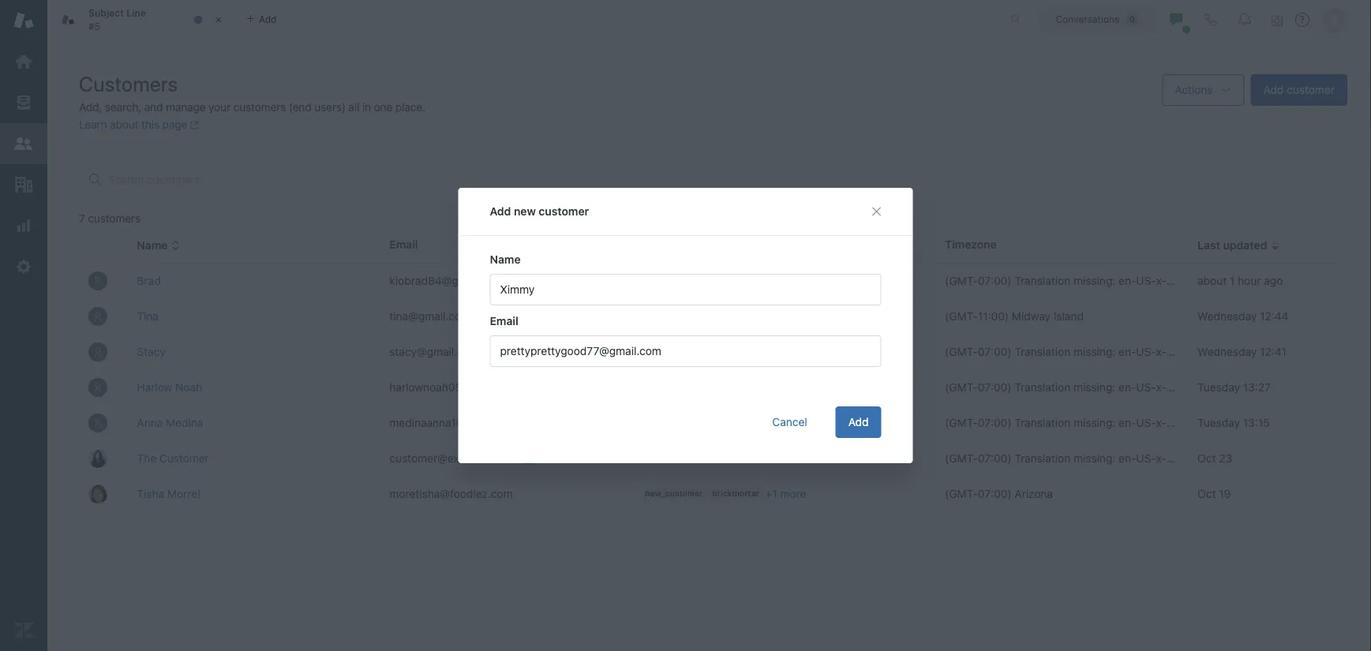 Task type: describe. For each thing, give the bounding box(es) containing it.
about 1 hour ago
[[1197, 274, 1283, 287]]

customers add, search, and manage your customers (end users) all in one place.
[[79, 71, 425, 114]]

tina@gmail.com
[[389, 309, 471, 322]]

learn about this page
[[79, 118, 187, 131]]

Name field
[[490, 274, 881, 305]]

unverified email image for tina@gmail.com
[[478, 311, 491, 323]]

customers inside 'customers add, search, and manage your customers (end users) all in one place.'
[[233, 101, 286, 114]]

en- for wednesday 12:41
[[1119, 345, 1136, 358]]

reporting image
[[13, 215, 34, 236]]

cancel
[[772, 416, 807, 429]]

1.txt.timezone.america_los_angeles for 1
[[1167, 274, 1348, 287]]

page
[[162, 118, 187, 131]]

the customer
[[137, 452, 209, 465]]

brad link
[[137, 274, 161, 287]]

ago
[[1264, 274, 1283, 287]]

tuesday for tuesday 13:27
[[1197, 381, 1240, 394]]

(opens in a new tab) image
[[187, 120, 199, 130]]

(gmt- for oct 19
[[945, 487, 978, 500]]

tuesday 13:27
[[1197, 381, 1271, 394]]

zendesk products image
[[1272, 15, 1283, 26]]

07:00) for tuesday 13:15
[[978, 416, 1012, 429]]

x- for oct 23
[[1156, 452, 1167, 465]]

last
[[1197, 239, 1220, 252]]

this
[[141, 118, 159, 131]]

island
[[1054, 310, 1084, 323]]

place.
[[395, 101, 425, 114]]

unverified email image for klobrad84@gmail.com
[[512, 275, 525, 288]]

tisha
[[137, 487, 164, 500]]

zendesk image
[[13, 620, 34, 641]]

one
[[374, 101, 392, 114]]

add,
[[79, 101, 102, 114]]

Search customers field
[[108, 173, 424, 187]]

(gmt-07:00) translation missing: en-us-x-1.txt.timezone.america_los_angeles for tuesday 13:15
[[945, 416, 1348, 429]]

search,
[[105, 101, 141, 114]]

customers
[[79, 71, 178, 96]]

wednesday 12:41
[[1197, 345, 1286, 358]]

translation for about 1 hour ago
[[1014, 274, 1071, 287]]

0 horizontal spatial customers
[[88, 212, 140, 225]]

translation for tuesday 13:27
[[1014, 381, 1071, 394]]

stacy link
[[137, 345, 166, 358]]

Email field
[[490, 335, 881, 367]]

the customer link
[[137, 452, 209, 465]]

tina link
[[137, 310, 159, 323]]

x- for tuesday 13:15
[[1156, 416, 1167, 429]]

(gmt- for tuesday 13:15
[[945, 416, 978, 429]]

last updated button
[[1197, 238, 1280, 253]]

(gmt- for about 1 hour ago
[[945, 274, 978, 287]]

hour
[[1238, 274, 1261, 287]]

close image
[[211, 12, 227, 28]]

us- for tuesday 13:27
[[1136, 381, 1156, 394]]

harlow noah link
[[137, 381, 202, 394]]

en- for oct 23
[[1119, 452, 1136, 465]]

tuesday 13:15
[[1197, 416, 1270, 429]]

anna medina
[[137, 416, 203, 429]]

- for customer@example.com
[[642, 450, 647, 463]]

oct 19
[[1197, 487, 1231, 500]]

translation for oct 23
[[1014, 452, 1071, 465]]

customer inside dialog
[[539, 205, 589, 218]]

conversations
[[1056, 14, 1120, 25]]

medinaanna1994@gmail.com
[[389, 416, 539, 429]]

07:00) for wednesday 12:41
[[978, 345, 1012, 358]]

translation for tuesday 13:15
[[1014, 416, 1071, 429]]

customer inside button
[[1287, 83, 1335, 96]]

subject
[[88, 8, 124, 19]]

missing: for oct 23
[[1074, 452, 1116, 465]]

(gmt- for wednesday 12:41
[[945, 345, 978, 358]]

more
[[780, 487, 806, 500]]

main element
[[0, 0, 47, 651]]

- for stacy@gmail.com
[[642, 344, 647, 357]]

subject line #5
[[88, 8, 146, 32]]

users)
[[314, 101, 346, 114]]

harlownoah05@gmail.com
[[389, 380, 524, 393]]

name inside button
[[137, 239, 168, 252]]

customer
[[159, 452, 209, 465]]

customers image
[[13, 133, 34, 154]]

#5
[[88, 21, 100, 32]]

11:00)
[[978, 310, 1009, 323]]

(gmt-07:00) translation missing: en-us-x-1.txt.timezone.america_los_angeles for oct 23
[[945, 452, 1348, 465]]

13:27
[[1243, 381, 1271, 394]]

tab containing subject line
[[47, 0, 237, 39]]

brickmortar
[[712, 489, 759, 498]]

last updated
[[1197, 239, 1267, 252]]

us- for about 1 hour ago
[[1136, 274, 1156, 287]]

klobrad84@gmail.com
[[389, 274, 504, 287]]

and
[[144, 101, 163, 114]]

in
[[362, 101, 371, 114]]

(gmt-07:00) arizona
[[945, 487, 1053, 500]]

line
[[126, 8, 146, 19]]

your
[[208, 101, 231, 114]]

manage
[[166, 101, 206, 114]]

tabs tab list
[[47, 0, 994, 39]]

23
[[1219, 452, 1232, 465]]

(end
[[289, 101, 311, 114]]

the
[[137, 452, 156, 465]]

12:41
[[1260, 345, 1286, 358]]

0 horizontal spatial about
[[110, 118, 138, 131]]

zendesk support image
[[13, 10, 34, 31]]

get started image
[[13, 51, 34, 72]]

harlow
[[137, 381, 172, 394]]

add button
[[836, 406, 881, 438]]

07:00) for oct 23
[[978, 452, 1012, 465]]



Task type: locate. For each thing, give the bounding box(es) containing it.
us- for oct 23
[[1136, 452, 1156, 465]]

unverified email image down medinaanna1994@gmail.com
[[523, 453, 536, 465]]

(gmt-11:00) midway island
[[945, 310, 1084, 323]]

wednesday
[[1197, 310, 1257, 323], [1197, 345, 1257, 358]]

3 missing: from the top
[[1074, 381, 1116, 394]]

oct for oct 23
[[1197, 452, 1216, 465]]

updated
[[1223, 239, 1267, 252]]

1 1.txt.timezone.america_los_angeles from the top
[[1167, 274, 1348, 287]]

3 07:00) from the top
[[978, 381, 1012, 394]]

2 07:00) from the top
[[978, 345, 1012, 358]]

about down 'search,'
[[110, 118, 138, 131]]

customer down get help image in the top of the page
[[1287, 83, 1335, 96]]

0 horizontal spatial customer
[[539, 205, 589, 218]]

customer
[[1287, 83, 1335, 96], [539, 205, 589, 218]]

close modal image
[[870, 205, 883, 218]]

5 x- from the top
[[1156, 452, 1167, 465]]

5 1.txt.timezone.america_los_angeles from the top
[[1167, 452, 1348, 465]]

4 (gmt-07:00) translation missing: en-us-x-1.txt.timezone.america_los_angeles from the top
[[945, 416, 1348, 429]]

cancel button
[[760, 406, 820, 438]]

(gmt-07:00) translation missing: en-us-x-1.txt.timezone.america_los_angeles for wednesday 12:41
[[945, 345, 1348, 358]]

2 - from the top
[[642, 450, 647, 463]]

1.txt.timezone.america_los_angeles up 13:15
[[1167, 381, 1348, 394]]

(gmt-07:00) translation missing: en-us-x-1.txt.timezone.america_los_angeles for about 1 hour ago
[[945, 274, 1348, 287]]

customers right 7
[[88, 212, 140, 225]]

0 horizontal spatial name
[[137, 239, 168, 252]]

1.txt.timezone.america_los_angeles for 23
[[1167, 452, 1348, 465]]

3 (gmt- from the top
[[945, 345, 978, 358]]

1 oct from the top
[[1197, 452, 1216, 465]]

tab
[[47, 0, 237, 39]]

oct for oct 19
[[1197, 487, 1216, 500]]

5 (gmt-07:00) translation missing: en-us-x-1.txt.timezone.america_los_angeles from the top
[[945, 452, 1348, 465]]

medina
[[166, 416, 203, 429]]

1 vertical spatial tuesday
[[1197, 416, 1240, 429]]

(gmt- for oct 23
[[945, 452, 978, 465]]

2 us- from the top
[[1136, 345, 1156, 358]]

midway
[[1012, 310, 1051, 323]]

1.txt.timezone.america_los_angeles for 12:41
[[1167, 345, 1348, 358]]

wednesday for wednesday 12:44
[[1197, 310, 1257, 323]]

tuesday up oct 23
[[1197, 416, 1240, 429]]

new
[[514, 205, 536, 218]]

1.txt.timezone.america_los_angeles down 13:15
[[1167, 452, 1348, 465]]

add customer button
[[1251, 74, 1347, 106]]

brad
[[137, 274, 161, 287]]

about
[[110, 118, 138, 131], [1197, 274, 1227, 287]]

conversations button
[[1039, 7, 1156, 32]]

2 en- from the top
[[1119, 345, 1136, 358]]

0 vertical spatial add
[[1263, 83, 1284, 96]]

add left new
[[490, 205, 511, 218]]

oct 23
[[1197, 452, 1232, 465]]

wednesday down 1 at the right top of page
[[1197, 310, 1257, 323]]

3 us- from the top
[[1136, 381, 1156, 394]]

(gmt-07:00) translation missing: en-us-x-1.txt.timezone.america_los_angeles for tuesday 13:27
[[945, 381, 1348, 394]]

1 vertical spatial customer
[[539, 205, 589, 218]]

1 en- from the top
[[1119, 274, 1136, 287]]

noah
[[175, 381, 202, 394]]

get help image
[[1295, 13, 1309, 27]]

organizations image
[[13, 174, 34, 195]]

0 vertical spatial -
[[642, 344, 647, 357]]

customer@example.com
[[389, 451, 515, 464]]

5 missing: from the top
[[1074, 452, 1116, 465]]

oct left 19
[[1197, 487, 1216, 500]]

name down new
[[490, 253, 521, 266]]

1 us- from the top
[[1136, 274, 1156, 287]]

3 1.txt.timezone.america_los_angeles from the top
[[1167, 381, 1348, 394]]

unverified email image for stacy@gmail.com
[[487, 346, 500, 359]]

tuesday for tuesday 13:15
[[1197, 416, 1240, 429]]

-
[[642, 344, 647, 357], [642, 450, 647, 463]]

1 wednesday from the top
[[1197, 310, 1257, 323]]

add customer
[[1263, 83, 1335, 96]]

en- for tuesday 13:27
[[1119, 381, 1136, 394]]

4 1.txt.timezone.america_los_angeles from the top
[[1167, 416, 1348, 429]]

1.txt.timezone.america_los_angeles down updated
[[1167, 274, 1348, 287]]

unverified email image down klobrad84@gmail.com
[[478, 311, 491, 323]]

1 vertical spatial oct
[[1197, 487, 1216, 500]]

new_customer
[[645, 489, 703, 498]]

2 wednesday from the top
[[1197, 345, 1257, 358]]

(gmt-
[[945, 274, 978, 287], [945, 310, 978, 323], [945, 345, 978, 358], [945, 381, 978, 394], [945, 416, 978, 429], [945, 452, 978, 465], [945, 487, 978, 500]]

2 horizontal spatial add
[[1263, 83, 1284, 96]]

add for customer
[[1263, 83, 1284, 96]]

harlow noah
[[137, 381, 202, 394]]

0 vertical spatial customer
[[1287, 83, 1335, 96]]

0 vertical spatial name
[[137, 239, 168, 252]]

tina
[[137, 310, 159, 323]]

email
[[490, 315, 518, 328]]

(gmt- for wednesday 12:44
[[945, 310, 978, 323]]

4 x- from the top
[[1156, 416, 1167, 429]]

3 x- from the top
[[1156, 381, 1167, 394]]

tisha morrel link
[[137, 487, 200, 500]]

2 x- from the top
[[1156, 345, 1167, 358]]

stacy
[[137, 345, 166, 358]]

customers right your
[[233, 101, 286, 114]]

about left 1 at the right top of page
[[1197, 274, 1227, 287]]

0 vertical spatial customers
[[233, 101, 286, 114]]

missing: for about 1 hour ago
[[1074, 274, 1116, 287]]

x-
[[1156, 274, 1167, 287], [1156, 345, 1167, 358], [1156, 381, 1167, 394], [1156, 416, 1167, 429], [1156, 452, 1167, 465]]

oct left 23
[[1197, 452, 1216, 465]]

x- for wednesday 12:41
[[1156, 345, 1167, 358]]

admin image
[[13, 257, 34, 277]]

1.txt.timezone.america_los_angeles for 13:15
[[1167, 416, 1348, 429]]

0 horizontal spatial add
[[490, 205, 511, 218]]

2 (gmt- from the top
[[945, 310, 978, 323]]

+1
[[765, 487, 777, 500]]

unverified email image down email
[[487, 346, 500, 359]]

2 tuesday from the top
[[1197, 416, 1240, 429]]

07:00) for tuesday 13:27
[[978, 381, 1012, 394]]

brickmortar +1 more
[[712, 487, 806, 500]]

oct
[[1197, 452, 1216, 465], [1197, 487, 1216, 500]]

07:00)
[[978, 274, 1012, 287], [978, 345, 1012, 358], [978, 381, 1012, 394], [978, 416, 1012, 429], [978, 452, 1012, 465], [978, 487, 1012, 500]]

5 us- from the top
[[1136, 452, 1156, 465]]

4 translation from the top
[[1014, 416, 1071, 429]]

missing: for wednesday 12:41
[[1074, 345, 1116, 358]]

wednesday 12:44
[[1197, 310, 1289, 323]]

add
[[1263, 83, 1284, 96], [490, 205, 511, 218], [848, 416, 869, 429]]

translation for wednesday 12:41
[[1014, 345, 1071, 358]]

x- for tuesday 13:27
[[1156, 381, 1167, 394]]

us- for wednesday 12:41
[[1136, 345, 1156, 358]]

missing: for tuesday 13:15
[[1074, 416, 1116, 429]]

4 07:00) from the top
[[978, 416, 1012, 429]]

6 (gmt- from the top
[[945, 452, 978, 465]]

tuesday left 13:27
[[1197, 381, 1240, 394]]

1 horizontal spatial name
[[490, 253, 521, 266]]

1 missing: from the top
[[1074, 274, 1116, 287]]

07:00) for oct 19
[[978, 487, 1012, 500]]

name up brad
[[137, 239, 168, 252]]

1
[[1230, 274, 1235, 287]]

tuesday
[[1197, 381, 1240, 394], [1197, 416, 1240, 429]]

1 x- from the top
[[1156, 274, 1167, 287]]

07:00) for about 1 hour ago
[[978, 274, 1012, 287]]

add inside add customer button
[[1263, 83, 1284, 96]]

translation
[[1014, 274, 1071, 287], [1014, 345, 1071, 358], [1014, 381, 1071, 394], [1014, 416, 1071, 429], [1014, 452, 1071, 465]]

1 horizontal spatial customers
[[233, 101, 286, 114]]

1 tuesday from the top
[[1197, 381, 1240, 394]]

stacy@gmail.com
[[389, 345, 479, 358]]

learn
[[79, 118, 107, 131]]

1 translation from the top
[[1014, 274, 1071, 287]]

unverified email image for customer@example.com
[[523, 453, 536, 465]]

7
[[79, 212, 85, 225]]

name button
[[137, 238, 180, 253]]

2 vertical spatial add
[[848, 416, 869, 429]]

2 1.txt.timezone.america_los_angeles from the top
[[1167, 345, 1348, 358]]

add right cancel
[[848, 416, 869, 429]]

13:15
[[1243, 416, 1270, 429]]

7 (gmt- from the top
[[945, 487, 978, 500]]

1 (gmt-07:00) translation missing: en-us-x-1.txt.timezone.america_los_angeles from the top
[[945, 274, 1348, 287]]

name
[[137, 239, 168, 252], [490, 253, 521, 266]]

learn about this page link
[[79, 118, 199, 131]]

(gmt- for tuesday 13:27
[[945, 381, 978, 394]]

moretisha@foodlez.com
[[389, 487, 513, 500]]

4 en- from the top
[[1119, 416, 1136, 429]]

add new customer dialog
[[458, 188, 913, 463]]

customer right new
[[539, 205, 589, 218]]

4 us- from the top
[[1136, 416, 1156, 429]]

2 oct from the top
[[1197, 487, 1216, 500]]

0 vertical spatial tuesday
[[1197, 381, 1240, 394]]

1.txt.timezone.america_los_angeles for 13:27
[[1167, 381, 1348, 394]]

wednesday up tuesday 13:27
[[1197, 345, 1257, 358]]

3 (gmt-07:00) translation missing: en-us-x-1.txt.timezone.america_los_angeles from the top
[[945, 381, 1348, 394]]

5 (gmt- from the top
[[945, 416, 978, 429]]

missing:
[[1074, 274, 1116, 287], [1074, 345, 1116, 358], [1074, 381, 1116, 394], [1074, 416, 1116, 429], [1074, 452, 1116, 465]]

morrel
[[167, 487, 200, 500]]

0 vertical spatial oct
[[1197, 452, 1216, 465]]

0 vertical spatial wednesday
[[1197, 310, 1257, 323]]

1 vertical spatial add
[[490, 205, 511, 218]]

1 (gmt- from the top
[[945, 274, 978, 287]]

1 vertical spatial about
[[1197, 274, 1227, 287]]

customers
[[233, 101, 286, 114], [88, 212, 140, 225]]

5 07:00) from the top
[[978, 452, 1012, 465]]

1 07:00) from the top
[[978, 274, 1012, 287]]

arizona
[[1014, 487, 1053, 500]]

en- for about 1 hour ago
[[1119, 274, 1136, 287]]

- down name field
[[642, 344, 647, 357]]

0 vertical spatial about
[[110, 118, 138, 131]]

2 (gmt-07:00) translation missing: en-us-x-1.txt.timezone.america_los_angeles from the top
[[945, 345, 1348, 358]]

12:44
[[1260, 310, 1289, 323]]

3 en- from the top
[[1119, 381, 1136, 394]]

5 translation from the top
[[1014, 452, 1071, 465]]

1 horizontal spatial add
[[848, 416, 869, 429]]

add for new
[[490, 205, 511, 218]]

unverified email image
[[512, 275, 525, 288], [478, 311, 491, 323], [487, 346, 500, 359], [523, 453, 536, 465]]

tisha morrel
[[137, 487, 200, 500]]

3 translation from the top
[[1014, 381, 1071, 394]]

us- for tuesday 13:15
[[1136, 416, 1156, 429]]

1 vertical spatial -
[[642, 450, 647, 463]]

views image
[[13, 92, 34, 113]]

missing: for tuesday 13:27
[[1074, 381, 1116, 394]]

1.txt.timezone.america_los_angeles up 13:27
[[1167, 345, 1348, 358]]

5 en- from the top
[[1119, 452, 1136, 465]]

name inside add new customer dialog
[[490, 253, 521, 266]]

1 horizontal spatial about
[[1197, 274, 1227, 287]]

wednesday for wednesday 12:41
[[1197, 345, 1257, 358]]

add new customer
[[490, 205, 589, 218]]

unverified email image up email
[[512, 275, 525, 288]]

1 horizontal spatial customer
[[1287, 83, 1335, 96]]

add down "zendesk products" image in the right top of the page
[[1263, 83, 1284, 96]]

1 vertical spatial customers
[[88, 212, 140, 225]]

2 missing: from the top
[[1074, 345, 1116, 358]]

en-
[[1119, 274, 1136, 287], [1119, 345, 1136, 358], [1119, 381, 1136, 394], [1119, 416, 1136, 429], [1119, 452, 1136, 465]]

4 missing: from the top
[[1074, 416, 1116, 429]]

2 translation from the top
[[1014, 345, 1071, 358]]

+1 more button
[[765, 486, 806, 501]]

4 (gmt- from the top
[[945, 381, 978, 394]]

1.txt.timezone.america_los_angeles down 13:27
[[1167, 416, 1348, 429]]

1 vertical spatial wednesday
[[1197, 345, 1257, 358]]

add inside the add button
[[848, 416, 869, 429]]

all
[[348, 101, 359, 114]]

x- for about 1 hour ago
[[1156, 274, 1167, 287]]

19
[[1219, 487, 1231, 500]]

anna medina link
[[137, 416, 203, 429]]

en- for tuesday 13:15
[[1119, 416, 1136, 429]]

- up new_customer
[[642, 450, 647, 463]]

6 07:00) from the top
[[978, 487, 1012, 500]]

7 customers
[[79, 212, 140, 225]]

1.txt.timezone.america_los_angeles
[[1167, 274, 1348, 287], [1167, 345, 1348, 358], [1167, 381, 1348, 394], [1167, 416, 1348, 429], [1167, 452, 1348, 465]]

anna
[[137, 416, 163, 429]]

1 vertical spatial name
[[490, 253, 521, 266]]

1 - from the top
[[642, 344, 647, 357]]



Task type: vqa. For each thing, say whether or not it's contained in the screenshot.
milo's
no



